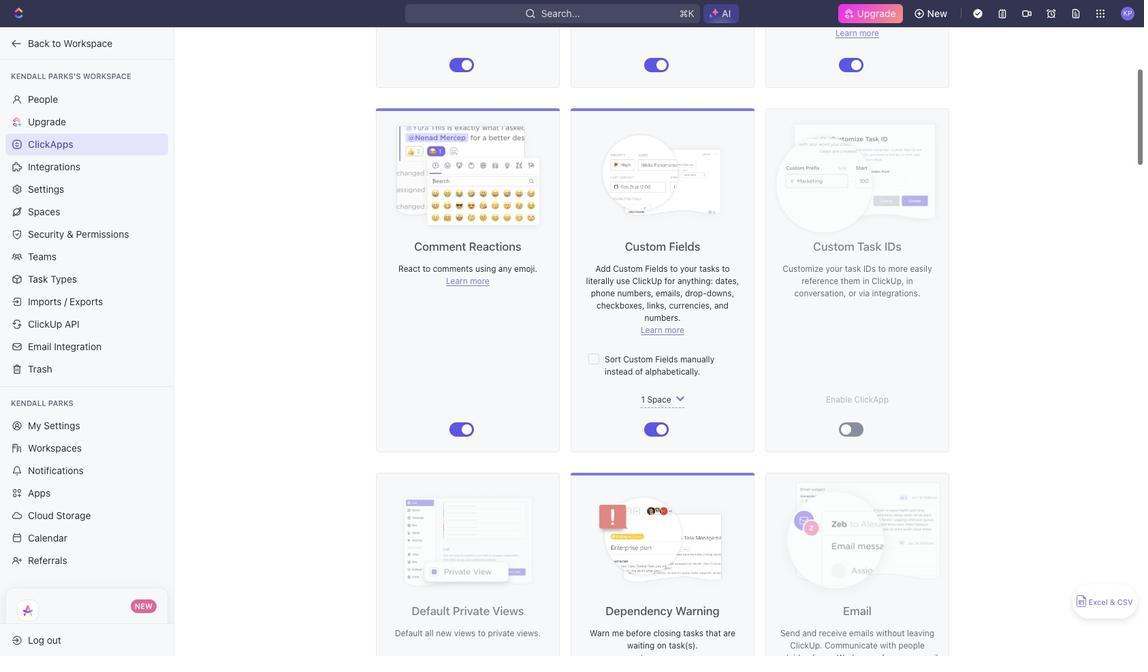 Task type: describe. For each thing, give the bounding box(es) containing it.
my settings link
[[5, 415, 168, 437]]

more inside add custom fields to your tasks to literally use clickup for anything: dates, phone numbers, emails, drop-downs, checkboxes, links, currencies, and numbers. learn more
[[665, 324, 685, 334]]

numbers.
[[645, 311, 681, 322]]

cloud
[[28, 510, 54, 521]]

add
[[596, 262, 611, 273]]

back to workspace button
[[5, 32, 161, 54]]

numbers,
[[618, 287, 654, 297]]

security
[[28, 228, 64, 240]]

alphabetically.
[[646, 365, 701, 375]]

trash
[[28, 363, 52, 374]]

use
[[617, 275, 630, 285]]

spaces
[[28, 205, 60, 217]]

settings link
[[5, 178, 168, 200]]

clickup,
[[872, 275, 904, 285]]

imports / exports
[[28, 295, 103, 307]]

literally
[[586, 275, 614, 285]]

all
[[425, 627, 434, 637]]

cloud storage link
[[5, 505, 168, 527]]

calendar
[[28, 532, 67, 544]]

apps
[[28, 487, 51, 499]]

& for csv
[[1110, 598, 1116, 607]]

integrations link
[[5, 156, 168, 177]]

1 space
[[641, 393, 672, 403]]

default for default all new views to private views.
[[395, 627, 423, 637]]

upgrade for right upgrade link
[[857, 7, 896, 19]]

clickup api link
[[5, 313, 168, 335]]

imports
[[28, 295, 62, 307]]

parks
[[48, 398, 73, 407]]

customize
[[783, 262, 824, 273]]

default for default private views
[[412, 603, 450, 617]]

reference
[[802, 275, 839, 285]]

private
[[488, 627, 515, 637]]

workspace for back to workspace
[[64, 37, 113, 49]]

clickup inside add custom fields to your tasks to literally use clickup for anything: dates, phone numbers, emails, drop-downs, checkboxes, links, currencies, and numbers. learn more
[[633, 275, 663, 285]]

checkboxes,
[[597, 299, 645, 309]]

1 vertical spatial clickup
[[28, 318, 62, 329]]

workspaces
[[28, 442, 82, 454]]

kendall parks
[[11, 398, 73, 407]]

task
[[845, 262, 862, 273]]

new inside button
[[928, 7, 948, 19]]

learn inside add custom fields to your tasks to literally use clickup for anything: dates, phone numbers, emails, drop-downs, checkboxes, links, currencies, and numbers. learn more
[[641, 324, 663, 334]]

to inside react to comments using any emoji. learn more
[[423, 262, 431, 273]]

custom fields
[[625, 238, 701, 252]]

& for permissions
[[67, 228, 73, 240]]

2 in from the left
[[907, 275, 914, 285]]

⌘k
[[680, 7, 695, 19]]

before
[[626, 627, 651, 637]]

for
[[665, 275, 676, 285]]

your inside add custom fields to your tasks to literally use clickup for anything: dates, phone numbers, emails, drop-downs, checkboxes, links, currencies, and numbers. learn more
[[680, 262, 697, 273]]

1 horizontal spatial ids
[[885, 238, 902, 252]]

downs,
[[707, 287, 735, 297]]

excel & csv
[[1089, 598, 1134, 607]]

search...
[[542, 7, 581, 19]]

integration
[[54, 340, 102, 352]]

learn more link for comment reactions
[[446, 275, 490, 285]]

task types
[[28, 273, 77, 284]]

email for email
[[844, 603, 872, 617]]

task types link
[[5, 268, 168, 290]]

ai button
[[704, 4, 739, 23]]

react to comments using any emoji. learn more
[[399, 262, 538, 285]]

views
[[454, 627, 476, 637]]

more inside customize your task ids to more easily reference them in clickup, in conversation, or via integrations.
[[889, 262, 908, 273]]

via
[[859, 287, 870, 297]]

enable clickapp
[[827, 393, 889, 403]]

to inside customize your task ids to more easily reference them in clickup, in conversation, or via integrations.
[[879, 262, 886, 273]]

comment
[[414, 238, 466, 252]]

manually
[[681, 353, 715, 363]]

custom task ids
[[814, 238, 902, 252]]

react
[[399, 262, 421, 273]]

trash link
[[5, 358, 168, 380]]

my
[[28, 420, 41, 431]]

upgrade for upgrade link to the bottom
[[28, 115, 66, 127]]

to up dates,
[[722, 262, 730, 273]]

dates,
[[716, 275, 740, 285]]

drop-
[[685, 287, 707, 297]]

calendar link
[[5, 527, 168, 549]]

storage
[[56, 510, 91, 521]]

notifications
[[28, 465, 84, 476]]

comment reactions
[[414, 238, 522, 252]]

1 vertical spatial upgrade link
[[5, 111, 168, 133]]

excel
[[1089, 598, 1108, 607]]

exports
[[70, 295, 103, 307]]

log out button
[[5, 629, 162, 651]]

learn inside react to comments using any emoji. learn more
[[446, 275, 468, 285]]

kendall for my settings
[[11, 398, 46, 407]]

on
[[657, 639, 667, 649]]

and
[[715, 299, 729, 309]]

views.
[[517, 627, 541, 637]]

api
[[65, 318, 80, 329]]

custom inside sort custom fields manually instead of alphabetically.
[[624, 353, 653, 363]]

referrals
[[28, 555, 67, 566]]

ids inside customize your task ids to more easily reference them in clickup, in conversation, or via integrations.
[[864, 262, 876, 273]]

out
[[47, 634, 61, 646]]

back to workspace
[[28, 37, 113, 49]]

new
[[436, 627, 452, 637]]

views
[[493, 603, 524, 617]]



Task type: locate. For each thing, give the bounding box(es) containing it.
fields for to
[[645, 262, 668, 273]]

custom inside add custom fields to your tasks to literally use clickup for anything: dates, phone numbers, emails, drop-downs, checkboxes, links, currencies, and numbers. learn more
[[613, 262, 643, 273]]

ids
[[885, 238, 902, 252], [864, 262, 876, 273]]

default all new views to private views.
[[395, 627, 541, 637]]

integrations
[[28, 160, 80, 172]]

fields
[[669, 238, 701, 252], [645, 262, 668, 273], [656, 353, 678, 363]]

using
[[476, 262, 496, 273]]

0 vertical spatial tasks
[[700, 262, 720, 273]]

1 vertical spatial upgrade
[[28, 115, 66, 127]]

your inside customize your task ids to more easily reference them in clickup, in conversation, or via integrations.
[[826, 262, 843, 273]]

workspace up kendall parks's workspace
[[64, 37, 113, 49]]

1 vertical spatial workspace
[[83, 72, 131, 80]]

0 horizontal spatial task
[[28, 273, 48, 284]]

emails,
[[656, 287, 683, 297]]

tasks up anything:
[[700, 262, 720, 273]]

0 vertical spatial ids
[[885, 238, 902, 252]]

security & permissions link
[[5, 223, 168, 245]]

to right views at the bottom of the page
[[478, 627, 486, 637]]

clickup up numbers,
[[633, 275, 663, 285]]

1 horizontal spatial clickup
[[633, 275, 663, 285]]

learn more
[[836, 27, 880, 37]]

dependency
[[606, 603, 673, 617]]

workspace inside button
[[64, 37, 113, 49]]

1 vertical spatial email
[[844, 603, 872, 617]]

tasks inside add custom fields to your tasks to literally use clickup for anything: dates, phone numbers, emails, drop-downs, checkboxes, links, currencies, and numbers. learn more
[[700, 262, 720, 273]]

your
[[680, 262, 697, 273], [826, 262, 843, 273]]

ai
[[722, 7, 731, 19]]

in down easily
[[907, 275, 914, 285]]

0 horizontal spatial &
[[67, 228, 73, 240]]

kendall up people
[[11, 72, 46, 80]]

email for email integration
[[28, 340, 51, 352]]

1 your from the left
[[680, 262, 697, 273]]

dependency warning
[[606, 603, 720, 617]]

0 horizontal spatial email
[[28, 340, 51, 352]]

task up task
[[858, 238, 882, 252]]

0 vertical spatial settings
[[28, 183, 64, 195]]

people
[[28, 93, 58, 105]]

learn
[[836, 27, 858, 37], [446, 275, 468, 285], [641, 324, 663, 334]]

integrations.
[[873, 287, 921, 297]]

closing
[[654, 627, 681, 637]]

1 vertical spatial task
[[28, 273, 48, 284]]

reactions
[[469, 238, 522, 252]]

fields inside add custom fields to your tasks to literally use clickup for anything: dates, phone numbers, emails, drop-downs, checkboxes, links, currencies, and numbers. learn more
[[645, 262, 668, 273]]

email integration link
[[5, 336, 168, 357]]

more inside react to comments using any emoji. learn more
[[470, 275, 490, 285]]

fields up for
[[645, 262, 668, 273]]

instead
[[605, 365, 633, 375]]

0 vertical spatial learn more link
[[836, 27, 880, 37]]

any
[[499, 262, 512, 273]]

&
[[67, 228, 73, 240], [1110, 598, 1116, 607]]

kendall parks's workspace
[[11, 72, 131, 80]]

log
[[28, 634, 44, 646]]

anything:
[[678, 275, 713, 285]]

0 vertical spatial learn
[[836, 27, 858, 37]]

to right react
[[423, 262, 431, 273]]

notifications link
[[5, 460, 168, 482]]

to right the back
[[52, 37, 61, 49]]

people link
[[5, 88, 168, 110]]

apps link
[[5, 482, 168, 504]]

1 horizontal spatial task
[[858, 238, 882, 252]]

customize your task ids to more easily reference them in clickup, in conversation, or via integrations.
[[783, 262, 933, 297]]

of
[[635, 365, 643, 375]]

enable
[[827, 393, 852, 403]]

clickapps link
[[5, 133, 168, 155]]

0 horizontal spatial learn more link
[[446, 275, 490, 285]]

ids up clickup, in the right of the page
[[885, 238, 902, 252]]

1 horizontal spatial in
[[907, 275, 914, 285]]

tasks
[[700, 262, 720, 273], [684, 627, 704, 637]]

0 horizontal spatial learn
[[446, 275, 468, 285]]

default left the all
[[395, 627, 423, 637]]

upgrade up learn more
[[857, 7, 896, 19]]

csv
[[1118, 598, 1134, 607]]

conversation,
[[795, 287, 847, 297]]

clickup api
[[28, 318, 80, 329]]

teams
[[28, 250, 57, 262]]

1 vertical spatial tasks
[[684, 627, 704, 637]]

1 horizontal spatial upgrade link
[[838, 4, 903, 23]]

1 vertical spatial default
[[395, 627, 423, 637]]

0 vertical spatial task
[[858, 238, 882, 252]]

0 horizontal spatial new
[[135, 602, 153, 611]]

1 horizontal spatial learn
[[641, 324, 663, 334]]

tasks inside 'warn me before closing tasks that are waiting on task(s).'
[[684, 627, 704, 637]]

clickup down imports
[[28, 318, 62, 329]]

log out
[[28, 634, 61, 646]]

1 horizontal spatial &
[[1110, 598, 1116, 607]]

1 vertical spatial &
[[1110, 598, 1116, 607]]

1 horizontal spatial your
[[826, 262, 843, 273]]

2 horizontal spatial learn more link
[[836, 27, 880, 37]]

1 vertical spatial settings
[[44, 420, 80, 431]]

fields for manually
[[656, 353, 678, 363]]

0 horizontal spatial your
[[680, 262, 697, 273]]

spaces link
[[5, 201, 168, 222]]

1 vertical spatial learn more link
[[446, 275, 490, 285]]

2 horizontal spatial learn
[[836, 27, 858, 37]]

2 kendall from the top
[[11, 398, 46, 407]]

0 horizontal spatial in
[[863, 275, 870, 285]]

1 vertical spatial kendall
[[11, 398, 46, 407]]

or
[[849, 287, 857, 297]]

1 horizontal spatial new
[[928, 7, 948, 19]]

0 vertical spatial &
[[67, 228, 73, 240]]

fields up anything:
[[669, 238, 701, 252]]

/
[[64, 295, 67, 307]]

your up anything:
[[680, 262, 697, 273]]

0 horizontal spatial upgrade
[[28, 115, 66, 127]]

space
[[648, 393, 672, 403]]

0 vertical spatial clickup
[[633, 275, 663, 285]]

warn
[[590, 627, 610, 637]]

sort
[[605, 353, 621, 363]]

easily
[[911, 262, 933, 273]]

links,
[[647, 299, 667, 309]]

currencies,
[[669, 299, 712, 309]]

2 vertical spatial learn
[[641, 324, 663, 334]]

new button
[[909, 3, 956, 25]]

2 your from the left
[[826, 262, 843, 273]]

0 horizontal spatial clickup
[[28, 318, 62, 329]]

to up clickup, in the right of the page
[[879, 262, 886, 273]]

1 horizontal spatial learn more link
[[641, 324, 685, 334]]

fields inside sort custom fields manually instead of alphabetically.
[[656, 353, 678, 363]]

workspaces link
[[5, 437, 168, 459]]

upgrade up clickapps
[[28, 115, 66, 127]]

to up for
[[670, 262, 678, 273]]

new
[[928, 7, 948, 19], [135, 602, 153, 611]]

permissions
[[76, 228, 129, 240]]

kp button
[[1117, 3, 1139, 25]]

kp
[[1124, 9, 1133, 17]]

task down teams
[[28, 273, 48, 284]]

0 vertical spatial kendall
[[11, 72, 46, 80]]

to inside "back to workspace" button
[[52, 37, 61, 49]]

parks's
[[48, 72, 81, 80]]

tasks up task(s).
[[684, 627, 704, 637]]

0 vertical spatial upgrade link
[[838, 4, 903, 23]]

clickapp
[[855, 393, 889, 403]]

more
[[860, 27, 880, 37], [889, 262, 908, 273], [470, 275, 490, 285], [665, 324, 685, 334]]

in
[[863, 275, 870, 285], [907, 275, 914, 285]]

comments
[[433, 262, 473, 273]]

workspace for kendall parks's workspace
[[83, 72, 131, 80]]

warn me before closing tasks that are waiting on task(s).
[[590, 627, 736, 649]]

1 horizontal spatial email
[[844, 603, 872, 617]]

your up reference
[[826, 262, 843, 273]]

kendall for people
[[11, 72, 46, 80]]

upgrade link
[[838, 4, 903, 23], [5, 111, 168, 133]]

settings up spaces
[[28, 183, 64, 195]]

task
[[858, 238, 882, 252], [28, 273, 48, 284]]

workspace up people link
[[83, 72, 131, 80]]

custom
[[625, 238, 667, 252], [814, 238, 855, 252], [613, 262, 643, 273], [624, 353, 653, 363]]

upgrade link down people link
[[5, 111, 168, 133]]

phone
[[591, 287, 615, 297]]

0 horizontal spatial upgrade link
[[5, 111, 168, 133]]

0 vertical spatial email
[[28, 340, 51, 352]]

ids right task
[[864, 262, 876, 273]]

warning
[[676, 603, 720, 617]]

security & permissions
[[28, 228, 129, 240]]

kendall
[[11, 72, 46, 80], [11, 398, 46, 407]]

task inside 'link'
[[28, 273, 48, 284]]

learn more link for custom fields
[[641, 324, 685, 334]]

default up the all
[[412, 603, 450, 617]]

& right security
[[67, 228, 73, 240]]

settings
[[28, 183, 64, 195], [44, 420, 80, 431]]

upgrade link up learn more
[[838, 4, 903, 23]]

& left csv
[[1110, 598, 1116, 607]]

0 vertical spatial new
[[928, 7, 948, 19]]

kendall up my
[[11, 398, 46, 407]]

0 vertical spatial upgrade
[[857, 7, 896, 19]]

cloud storage
[[28, 510, 91, 521]]

learn more link
[[836, 27, 880, 37], [446, 275, 490, 285], [641, 324, 685, 334]]

1 vertical spatial new
[[135, 602, 153, 611]]

default private views
[[412, 603, 524, 617]]

0 vertical spatial workspace
[[64, 37, 113, 49]]

teams link
[[5, 246, 168, 267]]

0 vertical spatial default
[[412, 603, 450, 617]]

default
[[412, 603, 450, 617], [395, 627, 423, 637]]

1 kendall from the top
[[11, 72, 46, 80]]

me
[[612, 627, 624, 637]]

0 vertical spatial fields
[[669, 238, 701, 252]]

2 vertical spatial fields
[[656, 353, 678, 363]]

1 vertical spatial learn
[[446, 275, 468, 285]]

1
[[641, 393, 645, 403]]

1 vertical spatial ids
[[864, 262, 876, 273]]

in up via
[[863, 275, 870, 285]]

waiting
[[628, 639, 655, 649]]

2 vertical spatial learn more link
[[641, 324, 685, 334]]

1 horizontal spatial upgrade
[[857, 7, 896, 19]]

0 horizontal spatial ids
[[864, 262, 876, 273]]

1 vertical spatial fields
[[645, 262, 668, 273]]

fields up alphabetically.
[[656, 353, 678, 363]]

1 in from the left
[[863, 275, 870, 285]]

settings down parks
[[44, 420, 80, 431]]

sort custom fields manually instead of alphabetically.
[[605, 353, 715, 375]]



Task type: vqa. For each thing, say whether or not it's contained in the screenshot.
the Search... Text Field
no



